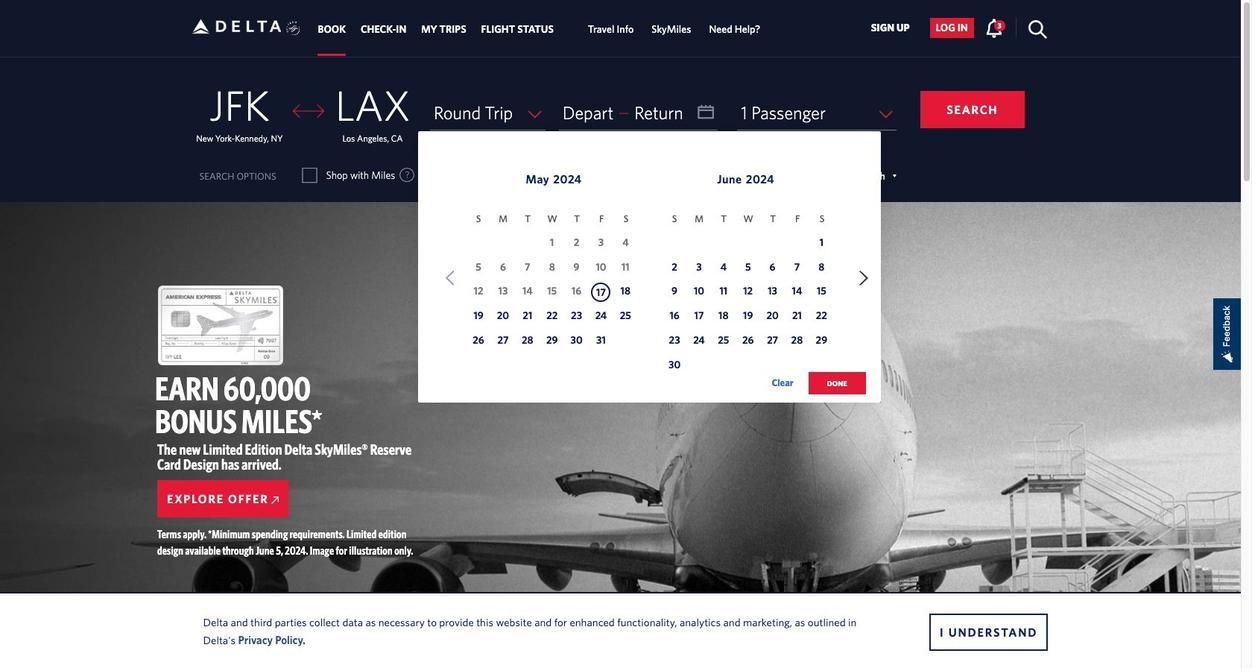 Task type: locate. For each thing, give the bounding box(es) containing it.
2 image
[[337, 620, 340, 637]]

None checkbox
[[570, 168, 583, 183]]

1 horizontal spatial this link opens another site in a new window that may not follow the same accessibility policies as delta air lines. image
[[821, 625, 829, 632]]

skyteam image
[[286, 5, 301, 52]]

tab list
[[310, 0, 770, 56]]

None field
[[430, 95, 545, 130], [738, 95, 897, 130], [430, 95, 545, 130], [738, 95, 897, 130]]

delta air lines image
[[192, 3, 281, 50]]

None checkbox
[[303, 168, 317, 183]]

this link opens another site in a new window that may not follow the same accessibility policies as delta air lines. image
[[397, 625, 404, 632], [821, 625, 829, 632]]

0 horizontal spatial this link opens another site in a new window that may not follow the same accessibility policies as delta air lines. image
[[397, 625, 404, 632]]

None text field
[[559, 95, 718, 130]]

external link icon image
[[272, 496, 279, 504]]



Task type: describe. For each thing, give the bounding box(es) containing it.
3 image
[[456, 620, 459, 637]]

4 image
[[730, 630, 747, 633]]

1 image
[[575, 620, 578, 637]]

calendar expanded, use arrow keys to select date application
[[418, 131, 881, 410]]

1 this link opens another site in a new window that may not follow the same accessibility policies as delta air lines. image from the left
[[397, 625, 404, 632]]

2 this link opens another site in a new window that may not follow the same accessibility policies as delta air lines. image from the left
[[821, 625, 829, 632]]

the new limited edition delta skymiles® reserve card image
[[158, 286, 283, 365]]

this link opens another site in a new window that may not follow the same accessibility policies as delta air lines. image
[[257, 625, 264, 632]]



Task type: vqa. For each thing, say whether or not it's contained in the screenshot.
the rightmost This link opens another site in a new window that may not follow the same accessibility policies as Delta Air Lines. image
yes



